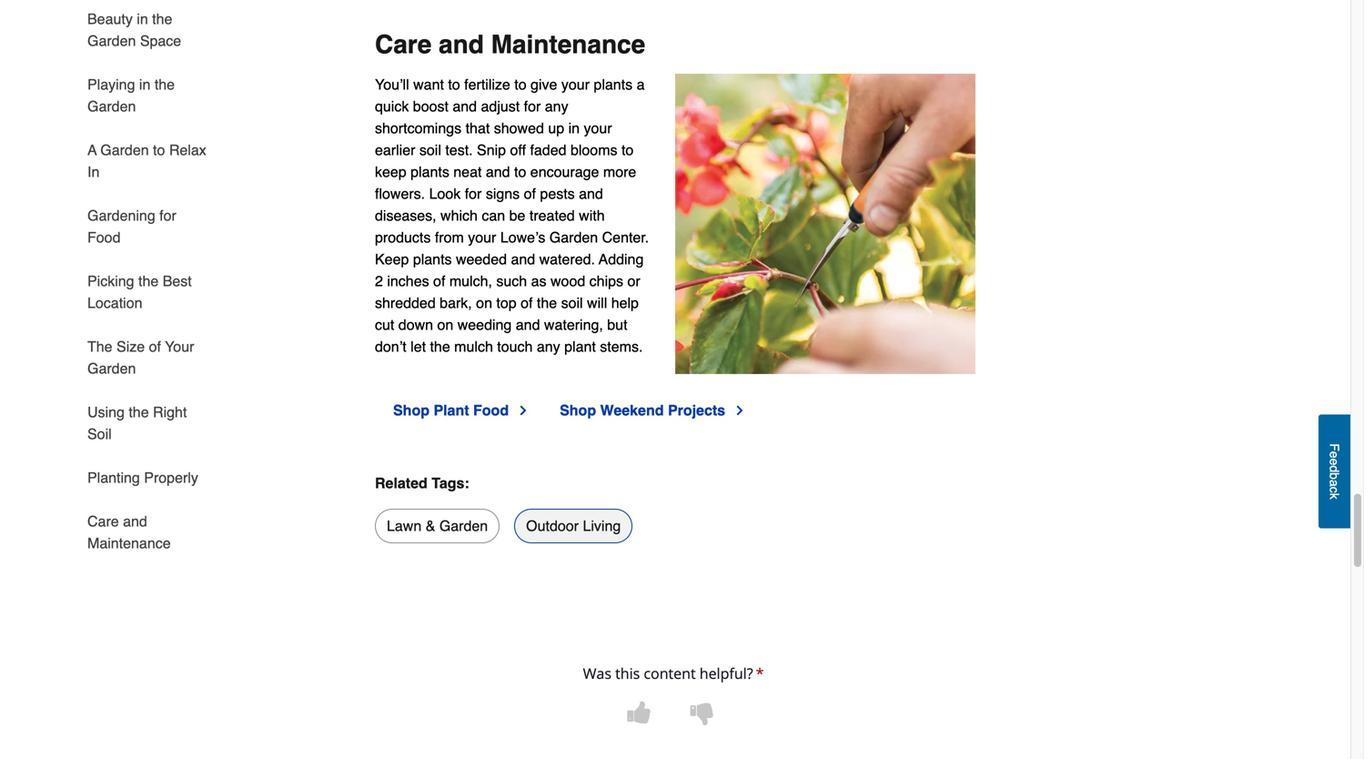 Task type: describe. For each thing, give the bounding box(es) containing it.
and up signs
[[486, 163, 510, 180]]

1 e from the top
[[1328, 451, 1342, 458]]

2 vertical spatial your
[[468, 229, 496, 246]]

as
[[531, 273, 547, 290]]

chips
[[590, 273, 624, 290]]

or
[[628, 273, 641, 290]]

location
[[87, 294, 142, 311]]

picking
[[87, 273, 134, 289]]

shop plant food link
[[393, 400, 531, 421]]

up
[[548, 120, 564, 137]]

want
[[413, 76, 444, 93]]

2 horizontal spatial for
[[524, 98, 541, 115]]

outdoor living link
[[514, 509, 633, 543]]

projects
[[668, 402, 726, 419]]

planting properly link
[[87, 456, 198, 500]]

help
[[611, 295, 639, 311]]

outdoor living
[[526, 517, 621, 534]]

faded
[[530, 142, 567, 158]]

diseases,
[[375, 207, 437, 224]]

in for playing
[[139, 76, 151, 93]]

the
[[87, 338, 112, 355]]

garden inside the size of your garden
[[87, 360, 136, 377]]

earlier
[[375, 142, 415, 158]]

f e e d b a c k button
[[1319, 414, 1351, 528]]

but
[[607, 316, 628, 333]]

top
[[496, 295, 517, 311]]

you'll want to fertilize to give your plants a quick boost and adjust for any shortcomings that showed up in your earlier soil test. snip off faded blooms to keep plants neat and to encourage more flowers. look for signs of pests and diseases, which can be treated with products from your lowe's garden center. keep plants weeded and watered. adding 2 inches of mulch, such as wood chips or shredded bark, on top of the soil will help cut down on weeding and watering, but don't let the mulch touch any plant stems.
[[375, 76, 649, 355]]

the inside using the right soil
[[129, 404, 149, 421]]

1 vertical spatial any
[[537, 338, 560, 355]]

adjust
[[481, 98, 520, 115]]

fertilize
[[464, 76, 510, 93]]

a inside 'you'll want to fertilize to give your plants a quick boost and adjust for any shortcomings that showed up in your earlier soil test. snip off faded blooms to keep plants neat and to encourage more flowers. look for signs of pests and diseases, which can be treated with products from your lowe's garden center. keep plants weeded and watered. adding 2 inches of mulch, such as wood chips or shredded bark, on top of the soil will help cut down on weeding and watering, but don't let the mulch touch any plant stems.'
[[637, 76, 645, 93]]

from
[[435, 229, 464, 246]]

care inside 'care and maintenance'
[[87, 513, 119, 530]]

1 vertical spatial maintenance
[[87, 535, 171, 552]]

beauty in the garden space link
[[87, 0, 209, 63]]

plant
[[564, 338, 596, 355]]

be
[[509, 207, 526, 224]]

gardening for food
[[87, 207, 176, 246]]

1 vertical spatial plants
[[411, 163, 450, 180]]

chevron right image for food
[[516, 403, 531, 418]]

center.
[[602, 229, 649, 246]]

a inside button
[[1328, 479, 1342, 487]]

blooms
[[571, 142, 618, 158]]

you'll
[[375, 76, 409, 93]]

of right top
[[521, 295, 533, 311]]

0 horizontal spatial on
[[437, 316, 454, 333]]

1 horizontal spatial care
[[375, 30, 432, 59]]

boost
[[413, 98, 449, 115]]

inches
[[387, 273, 429, 290]]

k
[[1328, 493, 1342, 499]]

&
[[426, 517, 435, 534]]

shop for shop weekend projects
[[560, 402, 596, 419]]

properly
[[144, 469, 198, 486]]

related tags:
[[375, 475, 469, 491]]

that
[[466, 120, 490, 137]]

picking the best location
[[87, 273, 192, 311]]

playing in the garden
[[87, 76, 175, 115]]

0 vertical spatial on
[[476, 295, 492, 311]]

planting properly
[[87, 469, 198, 486]]

of up bark,
[[433, 273, 445, 290]]

to left "give"
[[515, 76, 527, 93]]

of up be
[[524, 185, 536, 202]]

showed
[[494, 120, 544, 137]]

the right let
[[430, 338, 450, 355]]

space
[[140, 32, 181, 49]]

for inside gardening for food
[[159, 207, 176, 224]]

size
[[117, 338, 145, 355]]

to inside the a garden to relax in
[[153, 142, 165, 158]]

d
[[1328, 465, 1342, 472]]

off
[[510, 142, 526, 158]]

quick
[[375, 98, 409, 115]]

the inside picking the best location
[[138, 273, 159, 289]]

c
[[1328, 487, 1342, 493]]

in for beauty
[[137, 10, 148, 27]]

food for shop plant food
[[473, 402, 509, 419]]

down
[[398, 316, 433, 333]]

garden inside the a garden to relax in
[[100, 142, 149, 158]]

keep
[[375, 251, 409, 268]]

stems.
[[600, 338, 643, 355]]

cut
[[375, 316, 394, 333]]

1 horizontal spatial maintenance
[[491, 30, 646, 59]]

watered.
[[539, 251, 595, 268]]

and up touch
[[516, 316, 540, 333]]

soil
[[87, 426, 112, 442]]

snip
[[477, 142, 506, 158]]

a man using a curved knife to trim plant stems. image
[[675, 74, 976, 374]]

let
[[411, 338, 426, 355]]

f
[[1328, 443, 1342, 451]]

care and maintenance inside care and maintenance link
[[87, 513, 171, 552]]

watering,
[[544, 316, 603, 333]]

to down off
[[514, 163, 526, 180]]

lowe's
[[500, 229, 546, 246]]

beauty in the garden space
[[87, 10, 181, 49]]

food for gardening for food
[[87, 229, 121, 246]]

1 vertical spatial your
[[584, 120, 612, 137]]

such
[[496, 273, 527, 290]]

and down the planting properly link
[[123, 513, 147, 530]]

outdoor
[[526, 517, 579, 534]]



Task type: locate. For each thing, give the bounding box(es) containing it.
using the right soil link
[[87, 390, 209, 456]]

care and maintenance up fertilize
[[375, 30, 646, 59]]

give
[[531, 76, 557, 93]]

the size of your garden
[[87, 338, 194, 377]]

signs
[[486, 185, 520, 202]]

the inside playing in the garden
[[155, 76, 175, 93]]

for down neat
[[465, 185, 482, 202]]

chevron right image for projects
[[733, 403, 747, 418]]

picking the best location link
[[87, 259, 209, 325]]

lawn
[[387, 517, 422, 534]]

in inside playing in the garden
[[139, 76, 151, 93]]

any up up at the top of page
[[545, 98, 569, 115]]

tags:
[[432, 475, 469, 491]]

0 horizontal spatial care
[[87, 513, 119, 530]]

garden right a
[[100, 142, 149, 158]]

in right up at the top of page
[[568, 120, 580, 137]]

0 vertical spatial care and maintenance
[[375, 30, 646, 59]]

2 shop from the left
[[560, 402, 596, 419]]

maintenance down the planting properly link
[[87, 535, 171, 552]]

in inside 'you'll want to fertilize to give your plants a quick boost and adjust for any shortcomings that showed up in your earlier soil test. snip off faded blooms to keep plants neat and to encourage more flowers. look for signs of pests and diseases, which can be treated with products from your lowe's garden center. keep plants weeded and watered. adding 2 inches of mulch, such as wood chips or shredded bark, on top of the soil will help cut down on weeding and watering, but don't let the mulch touch any plant stems.'
[[568, 120, 580, 137]]

e up the d
[[1328, 451, 1342, 458]]

care and maintenance
[[375, 30, 646, 59], [87, 513, 171, 552]]

your up 'blooms'
[[584, 120, 612, 137]]

gardening
[[87, 207, 155, 224]]

chevron right image down touch
[[516, 403, 531, 418]]

playing
[[87, 76, 135, 93]]

gardening for food link
[[87, 194, 209, 259]]

and up fertilize
[[439, 30, 484, 59]]

care and maintenance down the planting properly link
[[87, 513, 171, 552]]

living
[[583, 517, 621, 534]]

plants up 'blooms'
[[594, 76, 633, 93]]

garden up watered.
[[550, 229, 598, 246]]

shortcomings
[[375, 120, 462, 137]]

1 horizontal spatial care and maintenance
[[375, 30, 646, 59]]

plant
[[434, 402, 469, 419]]

0 horizontal spatial food
[[87, 229, 121, 246]]

in inside beauty in the garden space
[[137, 10, 148, 27]]

look
[[429, 185, 461, 202]]

1 horizontal spatial shop
[[560, 402, 596, 419]]

for down "give"
[[524, 98, 541, 115]]

soil down 'shortcomings'
[[420, 142, 441, 158]]

shop plant food
[[393, 402, 509, 419]]

b
[[1328, 472, 1342, 479]]

garden down playing
[[87, 98, 136, 115]]

1 horizontal spatial soil
[[561, 295, 583, 311]]

the left right
[[129, 404, 149, 421]]

food down "gardening"
[[87, 229, 121, 246]]

0 vertical spatial your
[[561, 76, 590, 93]]

chevron right image right projects on the bottom of page
[[733, 403, 747, 418]]

1 vertical spatial care and maintenance
[[87, 513, 171, 552]]

f e e d b a c k
[[1328, 443, 1342, 499]]

1 vertical spatial food
[[473, 402, 509, 419]]

garden right &
[[439, 517, 488, 534]]

shop left plant
[[393, 402, 430, 419]]

to left the relax
[[153, 142, 165, 158]]

treated
[[530, 207, 575, 224]]

and up that
[[453, 98, 477, 115]]

1 horizontal spatial a
[[1328, 479, 1342, 487]]

a garden to relax in
[[87, 142, 206, 180]]

which
[[441, 207, 478, 224]]

e up b
[[1328, 458, 1342, 465]]

test.
[[445, 142, 473, 158]]

on up the weeding
[[476, 295, 492, 311]]

0 vertical spatial for
[[524, 98, 541, 115]]

plants down from
[[413, 251, 452, 268]]

beauty
[[87, 10, 133, 27]]

food inside gardening for food
[[87, 229, 121, 246]]

0 horizontal spatial chevron right image
[[516, 403, 531, 418]]

0 vertical spatial a
[[637, 76, 645, 93]]

2 vertical spatial for
[[159, 207, 176, 224]]

the up space
[[152, 10, 172, 27]]

your
[[561, 76, 590, 93], [584, 120, 612, 137], [468, 229, 496, 246]]

2 e from the top
[[1328, 458, 1342, 465]]

weekend
[[600, 402, 664, 419]]

neat
[[454, 163, 482, 180]]

using the right soil
[[87, 404, 187, 442]]

keep
[[375, 163, 407, 180]]

of right size
[[149, 338, 161, 355]]

relax
[[169, 142, 206, 158]]

shop left weekend
[[560, 402, 596, 419]]

0 horizontal spatial for
[[159, 207, 176, 224]]

a
[[637, 76, 645, 93], [1328, 479, 1342, 487]]

and down lowe's
[[511, 251, 535, 268]]

wood
[[551, 273, 585, 290]]

shop for shop plant food
[[393, 402, 430, 419]]

in
[[87, 163, 100, 180]]

any
[[545, 98, 569, 115], [537, 338, 560, 355]]

the down space
[[155, 76, 175, 93]]

and up 'with'
[[579, 185, 603, 202]]

2 vertical spatial plants
[[413, 251, 452, 268]]

care down planting
[[87, 513, 119, 530]]

care up the you'll
[[375, 30, 432, 59]]

1 vertical spatial in
[[139, 76, 151, 93]]

your up "weeded"
[[468, 229, 496, 246]]

products
[[375, 229, 431, 246]]

right
[[153, 404, 187, 421]]

1 vertical spatial care
[[87, 513, 119, 530]]

0 horizontal spatial a
[[637, 76, 645, 93]]

0 vertical spatial in
[[137, 10, 148, 27]]

best
[[163, 273, 192, 289]]

care and maintenance link
[[87, 500, 209, 554]]

0 horizontal spatial maintenance
[[87, 535, 171, 552]]

0 horizontal spatial soil
[[420, 142, 441, 158]]

the left the best
[[138, 273, 159, 289]]

more
[[603, 163, 637, 180]]

shop weekend projects link
[[560, 400, 747, 421]]

will
[[587, 295, 607, 311]]

mulch,
[[449, 273, 492, 290]]

the size of your garden link
[[87, 325, 209, 390]]

0 vertical spatial plants
[[594, 76, 633, 93]]

1 horizontal spatial for
[[465, 185, 482, 202]]

a
[[87, 142, 97, 158]]

1 horizontal spatial chevron right image
[[733, 403, 747, 418]]

0 vertical spatial food
[[87, 229, 121, 246]]

1 horizontal spatial on
[[476, 295, 492, 311]]

chevron right image inside shop plant food link
[[516, 403, 531, 418]]

2 chevron right image from the left
[[733, 403, 747, 418]]

shop weekend projects
[[560, 402, 726, 419]]

on down bark,
[[437, 316, 454, 333]]

using
[[87, 404, 125, 421]]

lawn & garden link
[[375, 509, 500, 543]]

to up more
[[622, 142, 634, 158]]

1 vertical spatial for
[[465, 185, 482, 202]]

the inside beauty in the garden space
[[152, 10, 172, 27]]

1 chevron right image from the left
[[516, 403, 531, 418]]

garden inside 'you'll want to fertilize to give your plants a quick boost and adjust for any shortcomings that showed up in your earlier soil test. snip off faded blooms to keep plants neat and to encourage more flowers. look for signs of pests and diseases, which can be treated with products from your lowe's garden center. keep plants weeded and watered. adding 2 inches of mulch, such as wood chips or shredded bark, on top of the soil will help cut down on weeding and watering, but don't let the mulch touch any plant stems.'
[[550, 229, 598, 246]]

lawn & garden
[[387, 517, 488, 534]]

in right playing
[[139, 76, 151, 93]]

1 vertical spatial a
[[1328, 479, 1342, 487]]

2 vertical spatial in
[[568, 120, 580, 137]]

flowers.
[[375, 185, 425, 202]]

2
[[375, 273, 383, 290]]

garden down the "beauty"
[[87, 32, 136, 49]]

for
[[524, 98, 541, 115], [465, 185, 482, 202], [159, 207, 176, 224]]

of inside the size of your garden
[[149, 338, 161, 355]]

your right "give"
[[561, 76, 590, 93]]

mulch
[[454, 338, 493, 355]]

weeding
[[458, 316, 512, 333]]

to
[[448, 76, 460, 93], [515, 76, 527, 93], [153, 142, 165, 158], [622, 142, 634, 158], [514, 163, 526, 180]]

for right "gardening"
[[159, 207, 176, 224]]

garden down the
[[87, 360, 136, 377]]

0 vertical spatial soil
[[420, 142, 441, 158]]

and
[[439, 30, 484, 59], [453, 98, 477, 115], [486, 163, 510, 180], [579, 185, 603, 202], [511, 251, 535, 268], [516, 316, 540, 333], [123, 513, 147, 530]]

maintenance up "give"
[[491, 30, 646, 59]]

of
[[524, 185, 536, 202], [433, 273, 445, 290], [521, 295, 533, 311], [149, 338, 161, 355]]

adding
[[599, 251, 644, 268]]

shop
[[393, 402, 430, 419], [560, 402, 596, 419]]

chevron right image
[[516, 403, 531, 418], [733, 403, 747, 418]]

1 shop from the left
[[393, 402, 430, 419]]

any left plant
[[537, 338, 560, 355]]

0 vertical spatial maintenance
[[491, 30, 646, 59]]

to right want
[[448, 76, 460, 93]]

plants up look
[[411, 163, 450, 180]]

don't
[[375, 338, 407, 355]]

1 vertical spatial on
[[437, 316, 454, 333]]

a garden to relax in link
[[87, 128, 209, 194]]

in up space
[[137, 10, 148, 27]]

food
[[87, 229, 121, 246], [473, 402, 509, 419]]

your
[[165, 338, 194, 355]]

0 vertical spatial care
[[375, 30, 432, 59]]

garden inside playing in the garden
[[87, 98, 136, 115]]

0 horizontal spatial shop
[[393, 402, 430, 419]]

food right plant
[[473, 402, 509, 419]]

1 vertical spatial soil
[[561, 295, 583, 311]]

on
[[476, 295, 492, 311], [437, 316, 454, 333]]

related
[[375, 475, 428, 491]]

can
[[482, 207, 505, 224]]

weeded
[[456, 251, 507, 268]]

in
[[137, 10, 148, 27], [139, 76, 151, 93], [568, 120, 580, 137]]

garden inside beauty in the garden space
[[87, 32, 136, 49]]

0 vertical spatial any
[[545, 98, 569, 115]]

1 horizontal spatial food
[[473, 402, 509, 419]]

soil up the watering, on the top of the page
[[561, 295, 583, 311]]

pests
[[540, 185, 575, 202]]

with
[[579, 207, 605, 224]]

0 horizontal spatial care and maintenance
[[87, 513, 171, 552]]

chevron right image inside the shop weekend projects link
[[733, 403, 747, 418]]

the down as
[[537, 295, 557, 311]]



Task type: vqa. For each thing, say whether or not it's contained in the screenshot.
a
yes



